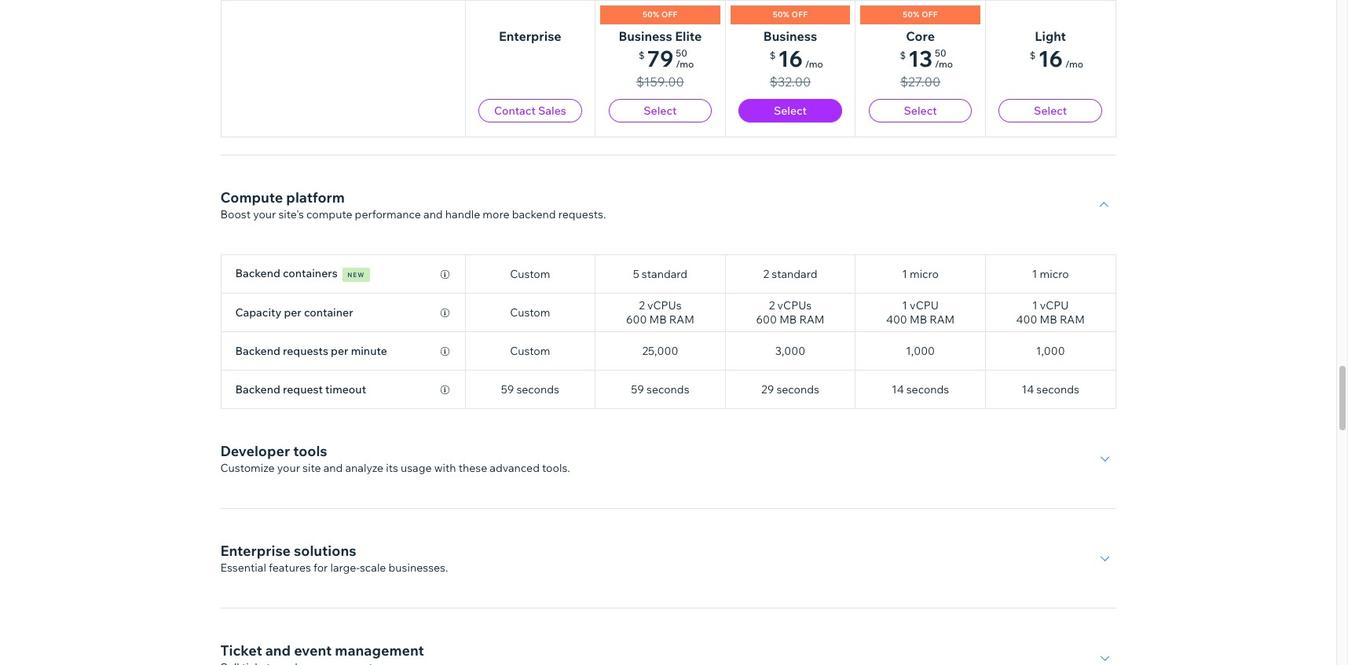 Task type: locate. For each thing, give the bounding box(es) containing it.
10 up it
[[501, 90, 514, 104]]

select for 13
[[904, 104, 937, 118]]

1 vertical spatial with
[[434, 461, 456, 475]]

with
[[305, 108, 327, 122], [434, 461, 456, 475]]

vcpu
[[910, 299, 939, 313], [1040, 299, 1069, 313]]

2 vertical spatial your
[[277, 461, 300, 475]]

2 select from the left
[[774, 104, 807, 118]]

10 seconds up needs.
[[501, 90, 559, 104]]

elite
[[675, 28, 702, 44]]

select for 79
[[644, 104, 677, 118]]

2 1,000 from the left
[[1036, 344, 1065, 358]]

and right capacity
[[420, 108, 440, 122]]

50% up 500
[[773, 9, 790, 20]]

backend left request
[[235, 383, 280, 397]]

timeout
[[325, 383, 366, 397]]

your
[[259, 108, 282, 122], [253, 207, 276, 222], [277, 461, 300, 475]]

16 up $32.00
[[778, 45, 803, 72]]

1 16 from the left
[[778, 45, 803, 72]]

business inside business elite $ 79 50 /mo $159.00
[[619, 28, 672, 44]]

and left handle at top left
[[423, 207, 443, 222]]

1 120 from the left
[[911, 52, 930, 66]]

1 horizontal spatial enterprise
[[499, 28, 561, 44]]

1 vertical spatial 25,000
[[642, 344, 678, 358]]

3 select button from the left
[[869, 99, 972, 123]]

1 vertical spatial enterprise
[[220, 542, 291, 560]]

$ left 500
[[770, 49, 776, 61]]

5
[[765, 90, 771, 104], [895, 90, 901, 104], [1025, 90, 1031, 104], [633, 267, 639, 281]]

data
[[220, 89, 252, 107]]

2 1 micro from the left
[[1032, 267, 1069, 281]]

your up external
[[259, 108, 282, 122]]

/mo
[[676, 58, 694, 70], [805, 58, 823, 70], [935, 58, 953, 70], [1065, 58, 1083, 70]]

5 seconds down the $27.00
[[895, 90, 946, 104]]

4 custom from the top
[[510, 344, 550, 358]]

enterprise for enterprise
[[499, 28, 561, 44]]

1 horizontal spatial 5 seconds
[[895, 90, 946, 104]]

1 horizontal spatial off
[[792, 9, 808, 20]]

2 ram from the left
[[799, 313, 825, 327]]

600 down 5 standard
[[626, 313, 647, 327]]

and
[[420, 108, 440, 122], [423, 207, 443, 222], [323, 461, 343, 475], [265, 642, 291, 660]]

compute platform boost your site's compute performance and handle more backend requests.
[[220, 189, 606, 222]]

business down "5,000" at the top right
[[764, 28, 817, 44]]

3,000
[[905, 13, 936, 27], [1036, 13, 1066, 27], [775, 344, 805, 358]]

1 horizontal spatial 1 vcpu 400 mb ram
[[1016, 299, 1085, 327]]

backend for backend containers
[[235, 266, 280, 280]]

5 seconds
[[765, 90, 816, 104], [895, 90, 946, 104], [1025, 90, 1076, 104]]

0 horizontal spatial vcpus
[[647, 299, 682, 313]]

$ 16 /mo
[[1030, 45, 1083, 72]]

enterprise for enterprise solutions essential features for large-scale businesses.
[[220, 542, 291, 560]]

select down $159.00
[[644, 104, 677, 118]]

backend requests per minute
[[235, 344, 387, 358]]

select button for 79
[[609, 99, 712, 123]]

0 horizontal spatial 2 vcpus 600 mb ram
[[626, 299, 694, 327]]

50% up 79 on the left
[[643, 9, 660, 20]]

1 horizontal spatial 1,000
[[1036, 344, 1065, 358]]

compute
[[220, 189, 283, 207]]

2 vcpus 600 mb ram down 5 standard
[[626, 299, 694, 327]]

contact sales button
[[478, 99, 582, 123]]

2 50 from the left
[[935, 47, 947, 59]]

1 vcpus from the left
[[647, 299, 682, 313]]

backend down capacity
[[235, 344, 280, 358]]

select button down $32.00
[[739, 99, 842, 123]]

ram
[[669, 313, 694, 327], [799, 313, 825, 327], [930, 313, 955, 327], [1060, 313, 1085, 327]]

1 select from the left
[[644, 104, 677, 118]]

select for 16
[[1034, 104, 1067, 118]]

2 600 from the left
[[756, 313, 777, 327]]

1 10 from the left
[[501, 90, 514, 104]]

off for 13
[[922, 9, 938, 20]]

your down 'compute'
[[253, 207, 276, 222]]

select button down the $27.00
[[869, 99, 972, 123]]

backend for backend request timeout
[[235, 383, 280, 397]]

1 vertical spatial backend
[[235, 344, 280, 358]]

with up the external database integration
[[305, 108, 327, 122]]

platform inside data platform supply your site with the data capacity and performance it needs.
[[255, 89, 314, 107]]

1 custom from the top
[[510, 13, 550, 27]]

site up database
[[284, 108, 303, 122]]

3 /mo from the left
[[935, 58, 953, 70]]

1,000
[[906, 344, 935, 358], [1036, 344, 1065, 358]]

$ left 13 on the right top of page
[[900, 49, 906, 61]]

2 mb from the left
[[780, 313, 797, 327]]

3 backend from the top
[[235, 383, 280, 397]]

25,000 up the elite
[[642, 13, 678, 27]]

select
[[644, 104, 677, 118], [774, 104, 807, 118], [904, 104, 937, 118], [1034, 104, 1067, 118]]

2 $ from the left
[[770, 49, 776, 61]]

1 horizontal spatial 14 seconds
[[1022, 383, 1079, 397]]

/mo down light
[[1065, 58, 1083, 70]]

/mo right 3,500
[[676, 58, 694, 70]]

select button down $159.00
[[609, 99, 712, 123]]

micro
[[910, 267, 939, 281], [1040, 267, 1069, 281]]

with inside developer tools customize your site and analyze its usage with these advanced tools.
[[434, 461, 456, 475]]

containers
[[283, 266, 338, 280]]

3 50% from the left
[[903, 9, 920, 20]]

event
[[294, 642, 332, 660]]

1 standard from the left
[[642, 267, 688, 281]]

essential
[[220, 561, 266, 575]]

1 ram from the left
[[669, 313, 694, 327]]

standard
[[642, 267, 688, 281], [772, 267, 817, 281]]

1 backend from the top
[[235, 266, 280, 280]]

1 horizontal spatial 10 seconds
[[631, 90, 689, 104]]

seconds
[[516, 90, 559, 104], [646, 90, 689, 104], [773, 90, 816, 104], [903, 90, 946, 104], [1034, 90, 1076, 104], [517, 383, 559, 397], [647, 383, 689, 397], [777, 383, 819, 397], [906, 383, 949, 397], [1037, 383, 1079, 397]]

1 horizontal spatial vcpus
[[777, 299, 812, 313]]

platform up "compute"
[[286, 189, 345, 207]]

1 horizontal spatial 120
[[1041, 52, 1060, 66]]

platform inside compute platform boost your site's compute performance and handle more backend requests.
[[286, 189, 345, 207]]

0 horizontal spatial 59
[[501, 383, 514, 397]]

your down tools
[[277, 461, 300, 475]]

0 horizontal spatial per
[[284, 306, 302, 320]]

1 vertical spatial performance
[[355, 207, 421, 222]]

10 down $159.00
[[631, 90, 644, 104]]

0 horizontal spatial 600
[[626, 313, 647, 327]]

1 50 from the left
[[676, 47, 687, 59]]

0 horizontal spatial performance
[[355, 207, 421, 222]]

2 59 from the left
[[631, 383, 644, 397]]

/mo right 500
[[805, 58, 823, 70]]

1 $ from the left
[[639, 49, 645, 61]]

4 $ from the left
[[1030, 49, 1036, 61]]

1 horizontal spatial 600
[[756, 313, 777, 327]]

off up business $ 16 /mo $32.00
[[792, 9, 808, 20]]

25,000 down 5 standard
[[642, 344, 678, 358]]

0 horizontal spatial 59 seconds
[[501, 383, 559, 397]]

29
[[761, 383, 774, 397]]

platform for data platform
[[255, 89, 314, 107]]

2 2 vcpus 600 mb ram from the left
[[756, 299, 825, 327]]

5 seconds down $ 16 /mo
[[1025, 90, 1076, 104]]

4 select from the left
[[1034, 104, 1067, 118]]

50% for 13
[[903, 9, 920, 20]]

1 vertical spatial platform
[[286, 189, 345, 207]]

business inside business $ 16 /mo $32.00
[[764, 28, 817, 44]]

1 horizontal spatial vcpu
[[1040, 299, 1069, 313]]

select down $ 16 /mo
[[1034, 104, 1067, 118]]

site down tools
[[303, 461, 321, 475]]

business up 79 on the left
[[619, 28, 672, 44]]

management
[[335, 642, 424, 660]]

1 horizontal spatial with
[[434, 461, 456, 475]]

4 /mo from the left
[[1065, 58, 1083, 70]]

50% off up the elite
[[643, 9, 678, 20]]

2 backend from the top
[[235, 344, 280, 358]]

and inside developer tools customize your site and analyze its usage with these advanced tools.
[[323, 461, 343, 475]]

1 50% from the left
[[643, 9, 660, 20]]

2 horizontal spatial 50%
[[903, 9, 920, 20]]

businesses.
[[389, 561, 448, 575]]

1 horizontal spatial standard
[[772, 267, 817, 281]]

2 /mo from the left
[[805, 58, 823, 70]]

14
[[892, 383, 904, 397], [1022, 383, 1034, 397]]

0 horizontal spatial 1,000
[[906, 344, 935, 358]]

2 vertical spatial backend
[[235, 383, 280, 397]]

0 vertical spatial 25,000
[[642, 13, 678, 27]]

0 vertical spatial per
[[284, 306, 302, 320]]

2 horizontal spatial off
[[922, 9, 938, 20]]

your inside data platform supply your site with the data capacity and performance it needs.
[[259, 108, 282, 122]]

your inside compute platform boost your site's compute performance and handle more backend requests.
[[253, 207, 276, 222]]

1 select button from the left
[[609, 99, 712, 123]]

vcpus down 2 standard
[[777, 299, 812, 313]]

$ down light
[[1030, 49, 1036, 61]]

1 micro from the left
[[910, 267, 939, 281]]

0 horizontal spatial vcpu
[[910, 299, 939, 313]]

2 50% off from the left
[[773, 9, 808, 20]]

2 10 seconds from the left
[[631, 90, 689, 104]]

50 down the elite
[[676, 47, 687, 59]]

0 vertical spatial platform
[[255, 89, 314, 107]]

off up the elite
[[661, 9, 678, 20]]

and inside data platform supply your site with the data capacity and performance it needs.
[[420, 108, 440, 122]]

off up the core
[[922, 9, 938, 20]]

select down the $27.00
[[904, 104, 937, 118]]

0 horizontal spatial 10 seconds
[[501, 90, 559, 104]]

enterprise up essential
[[220, 542, 291, 560]]

0 vertical spatial backend
[[235, 266, 280, 280]]

50
[[676, 47, 687, 59], [935, 47, 947, 59]]

1 horizontal spatial 10
[[631, 90, 644, 104]]

5 seconds down $32.00
[[765, 90, 816, 104]]

$159.00
[[636, 74, 684, 90]]

1 vertical spatial your
[[253, 207, 276, 222]]

2
[[763, 267, 769, 281], [639, 299, 645, 313], [769, 299, 775, 313]]

1 horizontal spatial performance
[[442, 108, 509, 122]]

4 ram from the left
[[1060, 313, 1085, 327]]

select button
[[609, 99, 712, 123], [739, 99, 842, 123], [869, 99, 972, 123], [999, 99, 1102, 123]]

per right capacity
[[284, 306, 302, 320]]

1 horizontal spatial 1 micro
[[1032, 267, 1069, 281]]

and left event
[[265, 642, 291, 660]]

1 50% off from the left
[[643, 9, 678, 20]]

1 horizontal spatial 50
[[935, 47, 947, 59]]

backend
[[512, 207, 556, 222]]

1 vertical spatial site
[[303, 461, 321, 475]]

1 10 seconds from the left
[[501, 90, 559, 104]]

10
[[501, 90, 514, 104], [631, 90, 644, 104]]

3 select from the left
[[904, 104, 937, 118]]

50% off up 500
[[773, 9, 808, 20]]

10 seconds down $159.00
[[631, 90, 689, 104]]

for
[[313, 561, 328, 575]]

1 horizontal spatial 16
[[1038, 45, 1063, 72]]

standard for 2 standard
[[772, 267, 817, 281]]

0 horizontal spatial 5 seconds
[[765, 90, 816, 104]]

2 120 from the left
[[1041, 52, 1060, 66]]

3 5 seconds from the left
[[1025, 90, 1076, 104]]

business
[[619, 28, 672, 44], [764, 28, 817, 44]]

2 custom from the top
[[510, 267, 550, 281]]

25,000
[[642, 13, 678, 27], [642, 344, 678, 358]]

developer tools customize your site and analyze its usage with these advanced tools.
[[220, 442, 570, 475]]

platform for compute platform
[[286, 189, 345, 207]]

0 vertical spatial performance
[[442, 108, 509, 122]]

0 horizontal spatial business
[[619, 28, 672, 44]]

custom
[[510, 13, 550, 27], [510, 267, 550, 281], [510, 306, 550, 320], [510, 344, 550, 358]]

/mo right 13 on the right top of page
[[935, 58, 953, 70]]

1 2 vcpus 600 mb ram from the left
[[626, 299, 694, 327]]

backend for backend requests per minute
[[235, 344, 280, 358]]

scale
[[360, 561, 386, 575]]

1 horizontal spatial business
[[764, 28, 817, 44]]

vcpus down 5 standard
[[647, 299, 682, 313]]

3 $ from the left
[[900, 49, 906, 61]]

/mo inside core $ 13 50 /mo $27.00
[[935, 58, 953, 70]]

3,000 up light
[[1036, 13, 1066, 27]]

50% off
[[643, 9, 678, 20], [773, 9, 808, 20], [903, 9, 938, 20]]

with left "these"
[[434, 461, 456, 475]]

$32.00
[[770, 74, 811, 90]]

1 horizontal spatial micro
[[1040, 267, 1069, 281]]

$ inside $ 16 /mo
[[1030, 49, 1036, 61]]

0 horizontal spatial 1 vcpu 400 mb ram
[[886, 299, 955, 327]]

2 off from the left
[[792, 9, 808, 20]]

business elite $ 79 50 /mo $159.00
[[619, 28, 702, 90]]

enterprise inside the 'enterprise solutions essential features for large-scale businesses.'
[[220, 542, 291, 560]]

5 standard
[[633, 267, 688, 281]]

site inside developer tools customize your site and analyze its usage with these advanced tools.
[[303, 461, 321, 475]]

and down tools
[[323, 461, 343, 475]]

0 horizontal spatial with
[[305, 108, 327, 122]]

2 50% from the left
[[773, 9, 790, 20]]

2 horizontal spatial 50% off
[[903, 9, 938, 20]]

1 horizontal spatial 50%
[[773, 9, 790, 20]]

10 seconds
[[501, 90, 559, 104], [631, 90, 689, 104]]

16 down light
[[1038, 45, 1063, 72]]

data
[[349, 108, 372, 122]]

per left minute at the bottom
[[331, 344, 348, 358]]

120 down light
[[1041, 52, 1060, 66]]

13
[[908, 45, 933, 72]]

1 business from the left
[[619, 28, 672, 44]]

3,000 up 29 seconds
[[775, 344, 805, 358]]

select down $32.00
[[774, 104, 807, 118]]

large-
[[330, 561, 360, 575]]

50 right 13 on the right top of page
[[935, 47, 947, 59]]

1 horizontal spatial 59
[[631, 383, 644, 397]]

50% off up the core
[[903, 9, 938, 20]]

2 14 from the left
[[1022, 383, 1034, 397]]

integration
[[331, 129, 388, 143]]

your inside developer tools customize your site and analyze its usage with these advanced tools.
[[277, 461, 300, 475]]

0 horizontal spatial enterprise
[[220, 542, 291, 560]]

capacity per container
[[235, 306, 353, 320]]

1 vertical spatial per
[[331, 344, 348, 358]]

0 horizontal spatial 120
[[911, 52, 930, 66]]

14 seconds
[[892, 383, 949, 397], [1022, 383, 1079, 397]]

site for platform
[[284, 108, 303, 122]]

1 horizontal spatial 59 seconds
[[631, 383, 689, 397]]

select button down $ 16 /mo
[[999, 99, 1102, 123]]

50% up the core
[[903, 9, 920, 20]]

performance right "compute"
[[355, 207, 421, 222]]

capacity
[[235, 306, 281, 320]]

with inside data platform supply your site with the data capacity and performance it needs.
[[305, 108, 327, 122]]

performance left it
[[442, 108, 509, 122]]

120 down the core
[[911, 52, 930, 66]]

600
[[626, 313, 647, 327], [756, 313, 777, 327]]

2 standard from the left
[[772, 267, 817, 281]]

0 horizontal spatial 14
[[892, 383, 904, 397]]

0 horizontal spatial micro
[[910, 267, 939, 281]]

requests
[[283, 344, 328, 358]]

$ inside core $ 13 50 /mo $27.00
[[900, 49, 906, 61]]

0 horizontal spatial 16
[[778, 45, 803, 72]]

enterprise solutions essential features for large-scale businesses.
[[220, 542, 448, 575]]

1 horizontal spatial 400
[[1016, 313, 1037, 327]]

platform up database
[[255, 89, 314, 107]]

2 vcpus 600 mb ram down 2 standard
[[756, 299, 825, 327]]

0 horizontal spatial standard
[[642, 267, 688, 281]]

backend
[[235, 266, 280, 280], [235, 344, 280, 358], [235, 383, 280, 397]]

1 horizontal spatial 14
[[1022, 383, 1034, 397]]

0 vertical spatial enterprise
[[499, 28, 561, 44]]

0 vertical spatial site
[[284, 108, 303, 122]]

1 /mo from the left
[[676, 58, 694, 70]]

1 1 vcpu 400 mb ram from the left
[[886, 299, 955, 327]]

2 business from the left
[[764, 28, 817, 44]]

off
[[661, 9, 678, 20], [792, 9, 808, 20], [922, 9, 938, 20]]

0 horizontal spatial off
[[661, 9, 678, 20]]

1 horizontal spatial 50% off
[[773, 9, 808, 20]]

4 select button from the left
[[999, 99, 1102, 123]]

16
[[778, 45, 803, 72], [1038, 45, 1063, 72]]

3,000 up the core
[[905, 13, 936, 27]]

0 horizontal spatial 50% off
[[643, 9, 678, 20]]

1 horizontal spatial 2 vcpus 600 mb ram
[[756, 299, 825, 327]]

600 down 2 standard
[[756, 313, 777, 327]]

enterprise up contact sales button
[[499, 28, 561, 44]]

2 horizontal spatial 5 seconds
[[1025, 90, 1076, 104]]

backend up capacity
[[235, 266, 280, 280]]

2 vcpu from the left
[[1040, 299, 1069, 313]]

0 horizontal spatial 14 seconds
[[892, 383, 949, 397]]

$
[[639, 49, 645, 61], [770, 49, 776, 61], [900, 49, 906, 61], [1030, 49, 1036, 61]]

0 horizontal spatial 50%
[[643, 9, 660, 20]]

off for 79
[[661, 9, 678, 20]]

0 horizontal spatial 400
[[886, 313, 907, 327]]

$ left 79 on the left
[[639, 49, 645, 61]]

0 vertical spatial with
[[305, 108, 327, 122]]

79
[[647, 45, 674, 72]]

50% off for 79
[[643, 9, 678, 20]]

59
[[501, 383, 514, 397], [631, 383, 644, 397]]

0 horizontal spatial 10
[[501, 90, 514, 104]]

0 horizontal spatial 1 micro
[[902, 267, 939, 281]]

0 vertical spatial your
[[259, 108, 282, 122]]

platform
[[255, 89, 314, 107], [286, 189, 345, 207]]

developer
[[220, 442, 290, 460]]

3 custom from the top
[[510, 306, 550, 320]]

3 50% off from the left
[[903, 9, 938, 20]]

3 off from the left
[[922, 9, 938, 20]]

site's
[[278, 207, 304, 222]]

1 25,000 from the top
[[642, 13, 678, 27]]

site inside data platform supply your site with the data capacity and performance it needs.
[[284, 108, 303, 122]]

50%
[[643, 9, 660, 20], [773, 9, 790, 20], [903, 9, 920, 20]]

1 off from the left
[[661, 9, 678, 20]]

0 horizontal spatial 50
[[676, 47, 687, 59]]



Task type: describe. For each thing, give the bounding box(es) containing it.
0 horizontal spatial 3,000
[[775, 344, 805, 358]]

2 10 from the left
[[631, 90, 644, 104]]

analyze
[[345, 461, 383, 475]]

boost
[[220, 207, 251, 222]]

needs.
[[520, 108, 554, 122]]

and inside compute platform boost your site's compute performance and handle more backend requests.
[[423, 207, 443, 222]]

its
[[386, 461, 398, 475]]

handle
[[445, 207, 480, 222]]

core $ 13 50 /mo $27.00
[[900, 28, 953, 90]]

backend containers
[[235, 266, 338, 280]]

external database integration
[[235, 129, 388, 143]]

$ inside business $ 16 /mo $32.00
[[770, 49, 776, 61]]

your for data
[[259, 108, 282, 122]]

1 horizontal spatial 3,000
[[905, 13, 936, 27]]

4 mb from the left
[[1040, 313, 1057, 327]]

$ inside business elite $ 79 50 /mo $159.00
[[639, 49, 645, 61]]

it
[[511, 108, 518, 122]]

/mo inside business elite $ 79 50 /mo $159.00
[[676, 58, 694, 70]]

request
[[283, 383, 323, 397]]

backend request timeout
[[235, 383, 366, 397]]

your for developer
[[277, 461, 300, 475]]

external
[[235, 129, 278, 143]]

compute
[[306, 207, 352, 222]]

usage
[[401, 461, 432, 475]]

contact
[[494, 104, 536, 118]]

supply
[[220, 108, 257, 122]]

2 standard
[[763, 267, 817, 281]]

these
[[459, 461, 487, 475]]

2 horizontal spatial 3,000
[[1036, 13, 1066, 27]]

1 1,000 from the left
[[906, 344, 935, 358]]

contact sales
[[494, 104, 566, 118]]

2 vcpus from the left
[[777, 299, 812, 313]]

1 vcpu from the left
[[910, 299, 939, 313]]

50 inside core $ 13 50 /mo $27.00
[[935, 47, 947, 59]]

1 mb from the left
[[649, 313, 667, 327]]

customize
[[220, 461, 275, 475]]

tools.
[[542, 461, 570, 475]]

requests.
[[558, 207, 606, 222]]

1 1 micro from the left
[[902, 267, 939, 281]]

business $ 16 /mo $32.00
[[764, 28, 823, 90]]

performance inside compute platform boost your site's compute performance and handle more backend requests.
[[355, 207, 421, 222]]

minute
[[351, 344, 387, 358]]

capacity
[[375, 108, 418, 122]]

1 14 from the left
[[892, 383, 904, 397]]

ticket
[[220, 642, 262, 660]]

features
[[269, 561, 311, 575]]

advanced
[[490, 461, 540, 475]]

business for 79
[[619, 28, 672, 44]]

3 mb from the left
[[910, 313, 927, 327]]

2 select button from the left
[[739, 99, 842, 123]]

new
[[347, 271, 365, 279]]

50% for 16
[[773, 9, 790, 20]]

select button for 16
[[999, 99, 1102, 123]]

1 59 from the left
[[501, 383, 514, 397]]

50% for 79
[[643, 9, 660, 20]]

2 16 from the left
[[1038, 45, 1063, 72]]

solutions
[[294, 542, 356, 560]]

3 ram from the left
[[930, 313, 955, 327]]

500
[[780, 52, 801, 66]]

$27.00
[[900, 74, 941, 90]]

2 14 seconds from the left
[[1022, 383, 1079, 397]]

ticket and event management
[[220, 642, 424, 660]]

business for 16
[[764, 28, 817, 44]]

sales
[[538, 104, 566, 118]]

light
[[1035, 28, 1066, 44]]

2 1 vcpu 400 mb ram from the left
[[1016, 299, 1085, 327]]

the
[[330, 108, 347, 122]]

1 horizontal spatial per
[[331, 344, 348, 358]]

5,000
[[775, 13, 805, 27]]

16 inside business $ 16 /mo $32.00
[[778, 45, 803, 72]]

off for 16
[[792, 9, 808, 20]]

50 inside business elite $ 79 50 /mo $159.00
[[676, 47, 687, 59]]

data platform supply your site with the data capacity and performance it needs.
[[220, 89, 554, 122]]

1 5 seconds from the left
[[765, 90, 816, 104]]

3,500
[[646, 52, 675, 66]]

50% off for 16
[[773, 9, 808, 20]]

performance inside data platform supply your site with the data capacity and performance it needs.
[[442, 108, 509, 122]]

database
[[280, 129, 328, 143]]

2 5 seconds from the left
[[895, 90, 946, 104]]

core
[[906, 28, 935, 44]]

2 59 seconds from the left
[[631, 383, 689, 397]]

2 25,000 from the top
[[642, 344, 678, 358]]

/mo inside $ 16 /mo
[[1065, 58, 1083, 70]]

2 micro from the left
[[1040, 267, 1069, 281]]

select button for 13
[[869, 99, 972, 123]]

container
[[304, 306, 353, 320]]

/mo inside business $ 16 /mo $32.00
[[805, 58, 823, 70]]

site for tools
[[303, 461, 321, 475]]

29 seconds
[[761, 383, 819, 397]]

1 14 seconds from the left
[[892, 383, 949, 397]]

tools
[[293, 442, 327, 460]]

standard for 5 standard
[[642, 267, 688, 281]]

50% off for 13
[[903, 9, 938, 20]]

2 400 from the left
[[1016, 313, 1037, 327]]

more
[[483, 207, 510, 222]]

your for compute
[[253, 207, 276, 222]]

1 400 from the left
[[886, 313, 907, 327]]

1 600 from the left
[[626, 313, 647, 327]]

1 59 seconds from the left
[[501, 383, 559, 397]]



Task type: vqa. For each thing, say whether or not it's contained in the screenshot.
leftmost 50% off
yes



